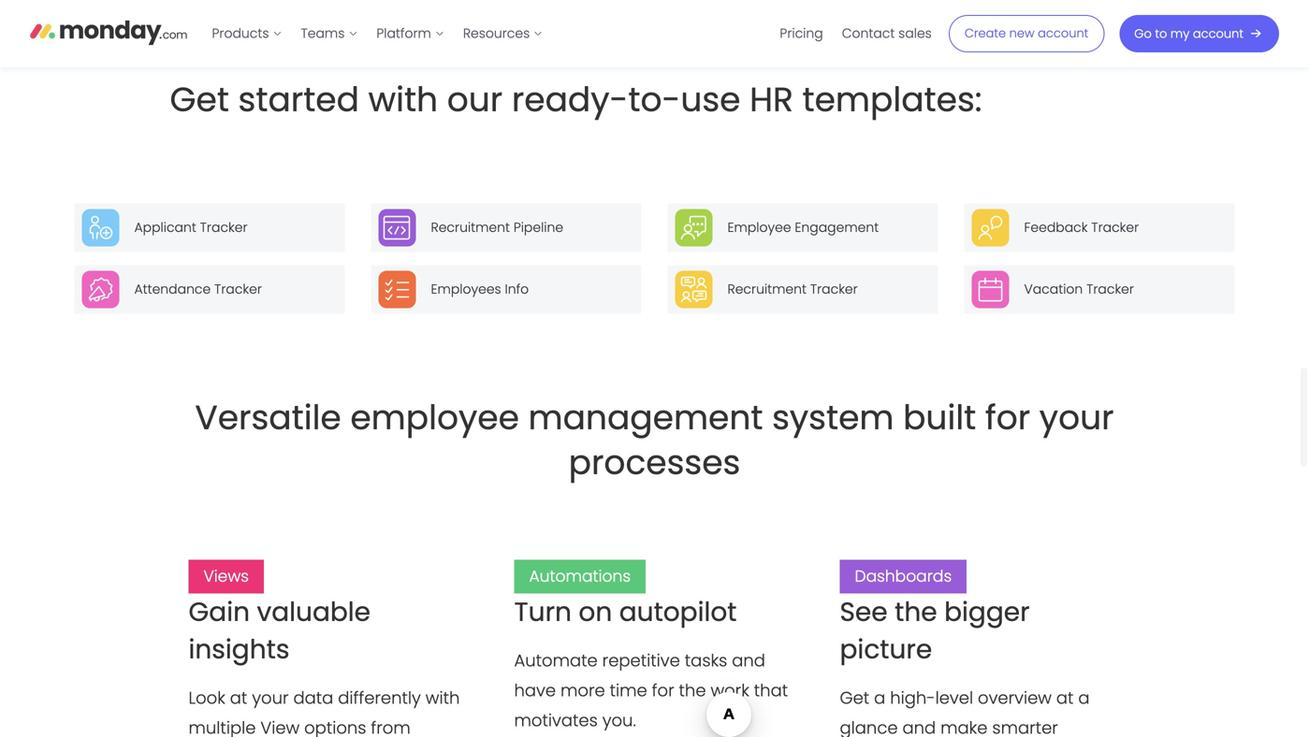 Task type: locate. For each thing, give the bounding box(es) containing it.
options
[[304, 717, 367, 738]]

attendance
[[134, 281, 211, 299]]

tracker for feedback tracker
[[1092, 219, 1140, 237]]

1 vertical spatial your
[[252, 687, 289, 710]]

employees info
[[431, 281, 529, 299]]

employee engagement
[[728, 219, 879, 237]]

views
[[204, 566, 249, 588]]

2 list from the left
[[771, 0, 942, 67]]

contact
[[842, 24, 895, 43]]

your inside "versatile employee management system  built for your processes"
[[1040, 394, 1115, 442]]

on
[[579, 594, 613, 631]]

0 horizontal spatial and
[[732, 649, 766, 673]]

look
[[189, 687, 225, 710]]

get up glance
[[840, 687, 870, 710]]

resources link
[[454, 19, 553, 49]]

get inside get a high-level overview at a glance and make smarte
[[840, 687, 870, 710]]

to-
[[629, 76, 681, 123]]

0 vertical spatial your
[[1040, 394, 1115, 442]]

1 vertical spatial with
[[426, 687, 460, 710]]

tracker right attendance
[[214, 281, 262, 299]]

tracker right applicant at the top
[[200, 219, 248, 237]]

0 horizontal spatial your
[[252, 687, 289, 710]]

account
[[1038, 25, 1089, 42], [1194, 25, 1244, 42]]

get
[[170, 76, 229, 123], [840, 687, 870, 710]]

recruitment up employees
[[431, 219, 510, 237]]

1 vertical spatial and
[[903, 717, 936, 738]]

automations
[[529, 566, 631, 588]]

high-
[[891, 687, 936, 710]]

turn on autopilot
[[514, 594, 737, 631]]

bigger
[[945, 594, 1030, 631]]

products
[[212, 24, 269, 43]]

1 horizontal spatial your
[[1040, 394, 1115, 442]]

1 horizontal spatial a
[[1079, 687, 1090, 710]]

tracker
[[200, 219, 248, 237], [1092, 219, 1140, 237], [214, 281, 262, 299], [811, 281, 858, 299], [1087, 281, 1135, 299]]

the down dashboards
[[895, 594, 938, 631]]

0 horizontal spatial list
[[203, 0, 553, 67]]

0 horizontal spatial a
[[875, 687, 886, 710]]

resources
[[463, 24, 530, 43]]

hr
[[750, 76, 794, 123]]

and
[[732, 649, 766, 673], [903, 717, 936, 738]]

picture
[[840, 631, 933, 668]]

1 horizontal spatial and
[[903, 717, 936, 738]]

have
[[514, 679, 556, 703]]

insights
[[189, 631, 290, 668]]

for
[[986, 394, 1031, 442], [652, 679, 675, 703]]

0 vertical spatial and
[[732, 649, 766, 673]]

your inside look at your data differently with multiple view options fro
[[252, 687, 289, 710]]

1 horizontal spatial at
[[1057, 687, 1074, 710]]

new
[[1010, 25, 1035, 42]]

get started with our ready-to-use hr templates:
[[170, 76, 983, 123]]

account right my
[[1194, 25, 1244, 42]]

employee engagement link
[[668, 204, 939, 252]]

a
[[875, 687, 886, 710], [1079, 687, 1090, 710]]

management
[[529, 394, 764, 442]]

recruitment for recruitment tracker
[[728, 281, 807, 299]]

1 a from the left
[[875, 687, 886, 710]]

vacation tracker link
[[965, 266, 1235, 314]]

at
[[230, 687, 247, 710], [1057, 687, 1074, 710]]

gain
[[189, 594, 250, 631]]

ready-
[[512, 76, 629, 123]]

recruitment for recruitment pipeline
[[431, 219, 510, 237]]

started
[[238, 76, 360, 123]]

and up work
[[732, 649, 766, 673]]

tracker for applicant tracker
[[200, 219, 248, 237]]

1 at from the left
[[230, 687, 247, 710]]

1 horizontal spatial recruitment
[[728, 281, 807, 299]]

tracker down the engagement
[[811, 281, 858, 299]]

platform
[[377, 24, 431, 43]]

1 list from the left
[[203, 0, 553, 67]]

create new account button
[[949, 15, 1105, 52]]

with down platform
[[368, 76, 438, 123]]

applicant
[[134, 219, 196, 237]]

tracker right vacation
[[1087, 281, 1135, 299]]

your
[[1040, 394, 1115, 442], [252, 687, 289, 710]]

1 horizontal spatial the
[[895, 594, 938, 631]]

and down high-
[[903, 717, 936, 738]]

at right overview
[[1057, 687, 1074, 710]]

a right overview
[[1079, 687, 1090, 710]]

recruitment down employee
[[728, 281, 807, 299]]

for right built
[[986, 394, 1031, 442]]

tracker for vacation tracker
[[1087, 281, 1135, 299]]

for inside automate repetitive tasks and have more time for the work that motivates you.
[[652, 679, 675, 703]]

with right differently in the bottom left of the page
[[426, 687, 460, 710]]

tracker for attendance tracker
[[214, 281, 262, 299]]

feedback tracker link
[[965, 204, 1235, 252]]

0 vertical spatial with
[[368, 76, 438, 123]]

automate repetitive tasks and have more time for the work that motivates you.
[[514, 649, 788, 733]]

2 at from the left
[[1057, 687, 1074, 710]]

0 horizontal spatial get
[[170, 76, 229, 123]]

0 vertical spatial get
[[170, 76, 229, 123]]

dashboards
[[855, 566, 952, 588]]

the down tasks
[[679, 679, 706, 703]]

0 horizontal spatial recruitment
[[431, 219, 510, 237]]

recruitment pipeline
[[431, 219, 564, 237]]

and inside get a high-level overview at a glance and make smarte
[[903, 717, 936, 738]]

the inside automate repetitive tasks and have more time for the work that motivates you.
[[679, 679, 706, 703]]

0 vertical spatial for
[[986, 394, 1031, 442]]

go to my account
[[1135, 25, 1244, 42]]

vacation tracker
[[1025, 281, 1135, 299]]

0 horizontal spatial at
[[230, 687, 247, 710]]

level
[[936, 687, 974, 710]]

1 vertical spatial the
[[679, 679, 706, 703]]

0 horizontal spatial the
[[679, 679, 706, 703]]

1 horizontal spatial get
[[840, 687, 870, 710]]

1 horizontal spatial for
[[986, 394, 1031, 442]]

1 vertical spatial for
[[652, 679, 675, 703]]

list
[[203, 0, 553, 67], [771, 0, 942, 67]]

0 horizontal spatial for
[[652, 679, 675, 703]]

1 vertical spatial get
[[840, 687, 870, 710]]

0 vertical spatial the
[[895, 594, 938, 631]]

get for get a high-level overview at a glance and make smarte
[[840, 687, 870, 710]]

for inside "versatile employee management system  built for your processes"
[[986, 394, 1031, 442]]

1 vertical spatial recruitment
[[728, 281, 807, 299]]

repetitive
[[603, 649, 681, 673]]

tracker right the feedback
[[1092, 219, 1140, 237]]

create new account
[[965, 25, 1089, 42]]

0 vertical spatial recruitment
[[431, 219, 510, 237]]

1 horizontal spatial list
[[771, 0, 942, 67]]

list containing pricing
[[771, 0, 942, 67]]

for right 'time'
[[652, 679, 675, 703]]

with
[[368, 76, 438, 123], [426, 687, 460, 710]]

the
[[895, 594, 938, 631], [679, 679, 706, 703]]

at right look
[[230, 687, 247, 710]]

a up glance
[[875, 687, 886, 710]]

get down products
[[170, 76, 229, 123]]

account right new
[[1038, 25, 1089, 42]]

get for get started with our ready-to-use hr templates:
[[170, 76, 229, 123]]

the inside see the bigger picture
[[895, 594, 938, 631]]

make
[[941, 717, 988, 738]]



Task type: vqa. For each thing, say whether or not it's contained in the screenshot.
Union at bottom
no



Task type: describe. For each thing, give the bounding box(es) containing it.
applicant tracker link
[[74, 204, 345, 252]]

processes
[[569, 439, 741, 487]]

tasks
[[685, 649, 728, 673]]

go
[[1135, 25, 1152, 42]]

to
[[1156, 25, 1168, 42]]

engagement
[[795, 219, 879, 237]]

employee
[[728, 219, 792, 237]]

versatile employee management system  built for your processes
[[195, 394, 1115, 487]]

sales
[[899, 24, 932, 43]]

multiple
[[189, 717, 256, 738]]

automate
[[514, 649, 598, 673]]

create
[[965, 25, 1007, 42]]

at inside look at your data differently with multiple view options fro
[[230, 687, 247, 710]]

2 a from the left
[[1079, 687, 1090, 710]]

you.
[[603, 709, 636, 733]]

employee
[[351, 394, 520, 442]]

applicant tracker
[[134, 219, 248, 237]]

products link
[[203, 19, 292, 49]]

contact sales button
[[833, 19, 942, 49]]

that
[[754, 679, 788, 703]]

with inside look at your data differently with multiple view options fro
[[426, 687, 460, 710]]

teams
[[301, 24, 345, 43]]

pipeline
[[514, 219, 564, 237]]

autopilot
[[620, 594, 737, 631]]

differently
[[338, 687, 421, 710]]

recruitment tracker
[[728, 281, 858, 299]]

and inside automate repetitive tasks and have more time for the work that motivates you.
[[732, 649, 766, 673]]

list containing products
[[203, 0, 553, 67]]

main element
[[203, 0, 1280, 67]]

recruitment tracker link
[[668, 266, 939, 314]]

at inside get a high-level overview at a glance and make smarte
[[1057, 687, 1074, 710]]

view
[[261, 717, 300, 738]]

1 horizontal spatial account
[[1194, 25, 1244, 42]]

system
[[773, 394, 895, 442]]

work
[[711, 679, 750, 703]]

see the bigger picture
[[840, 594, 1030, 668]]

my
[[1171, 25, 1190, 42]]

versatile
[[195, 394, 342, 442]]

turn
[[514, 594, 572, 631]]

look at your data differently with multiple view options fro
[[189, 687, 460, 738]]

platform link
[[367, 19, 454, 49]]

overview
[[978, 687, 1052, 710]]

gain valuable insights
[[189, 594, 371, 668]]

recruitment pipeline link
[[371, 204, 642, 252]]

attendance tracker
[[134, 281, 262, 299]]

our
[[447, 76, 503, 123]]

tracker for recruitment tracker
[[811, 281, 858, 299]]

use
[[681, 76, 741, 123]]

see
[[840, 594, 888, 631]]

feedback tracker
[[1025, 219, 1140, 237]]

valuable
[[257, 594, 371, 631]]

attendance tracker link
[[74, 266, 345, 314]]

vacation
[[1025, 281, 1084, 299]]

employees info link
[[371, 266, 642, 314]]

contact sales
[[842, 24, 932, 43]]

monday.com logo image
[[30, 12, 188, 52]]

motivates
[[514, 709, 598, 733]]

pricing
[[780, 24, 824, 43]]

info
[[505, 281, 529, 299]]

get a high-level overview at a glance and make smarte
[[840, 687, 1090, 738]]

teams link
[[292, 19, 367, 49]]

data
[[293, 687, 334, 710]]

more
[[561, 679, 605, 703]]

pricing link
[[771, 19, 833, 49]]

employees
[[431, 281, 502, 299]]

glance
[[840, 717, 898, 738]]

0 horizontal spatial account
[[1038, 25, 1089, 42]]

go to my account button
[[1120, 15, 1280, 52]]

templates:
[[803, 76, 983, 123]]

feedback
[[1025, 219, 1088, 237]]

built
[[904, 394, 977, 442]]

time
[[610, 679, 648, 703]]



